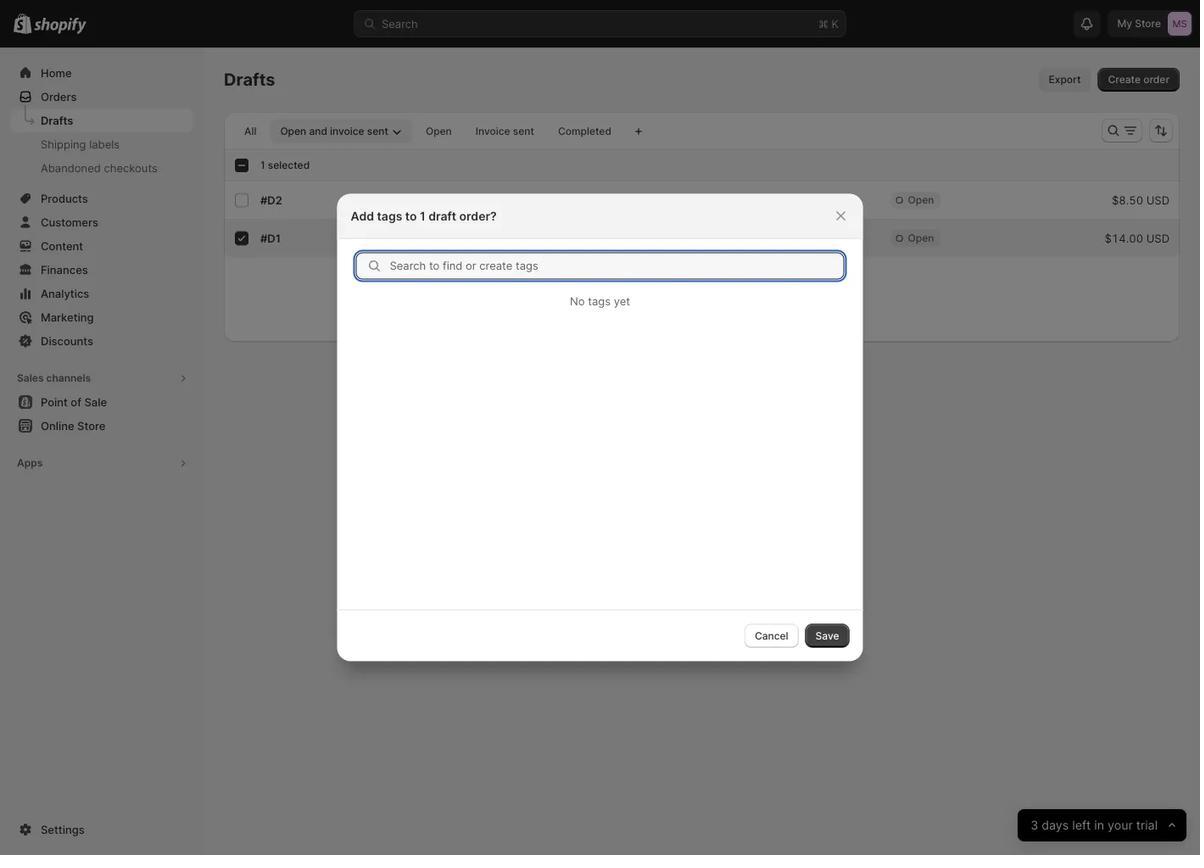 Task type: locate. For each thing, give the bounding box(es) containing it.
1 usd from the top
[[1147, 193, 1170, 207]]

shipping labels
[[41, 137, 120, 151]]

0 horizontal spatial tags
[[377, 209, 403, 223]]

create order link
[[1099, 68, 1180, 92]]

—
[[613, 193, 624, 207], [613, 232, 624, 245]]

#d1
[[261, 232, 281, 245]]

tags
[[377, 209, 403, 223], [635, 286, 656, 299], [588, 295, 611, 308]]

1 vertical spatial —
[[613, 232, 624, 245]]

usd right $14.00
[[1147, 232, 1170, 245]]

#d1 link
[[261, 232, 281, 245]]

add
[[351, 209, 374, 223], [612, 286, 632, 299]]

shopify image
[[34, 17, 87, 34]]

usd
[[1147, 193, 1170, 207], [1147, 232, 1170, 245]]

draft
[[429, 209, 457, 223]]

settings link
[[10, 818, 193, 842]]

yesterday
[[471, 232, 523, 245]]

0 vertical spatial usd
[[1147, 193, 1170, 207]]

home link
[[10, 61, 193, 85]]

add for add tags
[[612, 286, 632, 299]]

1 horizontal spatial add
[[612, 286, 632, 299]]

open
[[426, 125, 452, 137], [908, 194, 935, 206], [908, 232, 935, 244]]

0 vertical spatial 1
[[261, 159, 265, 171]]

2 vertical spatial 1
[[420, 209, 426, 223]]

export
[[1049, 73, 1082, 86]]

add inside button
[[612, 286, 632, 299]]

create
[[1109, 73, 1141, 86]]

1 vertical spatial usd
[[1147, 232, 1170, 245]]

invoice
[[476, 125, 511, 137]]

open inside 'link'
[[426, 125, 452, 137]]

save button
[[806, 624, 850, 648]]

tags right no
[[588, 295, 611, 308]]

1 up order?
[[471, 193, 476, 207]]

open for 1 minute ago
[[908, 194, 935, 206]]

1 horizontal spatial tags
[[588, 295, 611, 308]]

add inside dialog
[[351, 209, 374, 223]]

tags right yet
[[635, 286, 656, 299]]

tags for to
[[377, 209, 403, 223]]

save
[[816, 630, 840, 642]]

0 vertical spatial drafts
[[224, 69, 275, 90]]

#d2 link
[[261, 193, 282, 207]]

2 — from the top
[[613, 232, 624, 245]]

0 vertical spatial —
[[613, 193, 624, 207]]

0 horizontal spatial drafts
[[41, 114, 73, 127]]

$14.00
[[1105, 232, 1144, 245]]

3:36 pm
[[539, 232, 583, 245]]

1 for 1 selected
[[261, 159, 265, 171]]

usd right $8.50
[[1147, 193, 1170, 207]]

Search to find or create tags text field
[[390, 252, 845, 280]]

1 left selected
[[261, 159, 265, 171]]

0 horizontal spatial add
[[351, 209, 374, 223]]

1 horizontal spatial drafts
[[224, 69, 275, 90]]

drafts
[[224, 69, 275, 90], [41, 114, 73, 127]]

tab list
[[231, 119, 625, 143]]

1 inside dialog
[[420, 209, 426, 223]]

2 horizontal spatial 1
[[471, 193, 476, 207]]

cancel button
[[745, 624, 799, 648]]

completed
[[558, 125, 612, 137]]

drafts down orders
[[41, 114, 73, 127]]

usd for $8.50 usd
[[1147, 193, 1170, 207]]

1 vertical spatial 1
[[471, 193, 476, 207]]

invoice sent
[[476, 125, 535, 137]]

1 selected
[[261, 159, 310, 171]]

drafts up all
[[224, 69, 275, 90]]

apps button
[[10, 451, 193, 475]]

settings
[[41, 823, 85, 836]]

$8.50
[[1112, 193, 1144, 207]]

1 — from the top
[[613, 193, 624, 207]]

0 horizontal spatial 1
[[261, 159, 265, 171]]

k
[[832, 17, 839, 30]]

2 horizontal spatial tags
[[635, 286, 656, 299]]

add left the to
[[351, 209, 374, 223]]

1 vertical spatial open
[[908, 194, 935, 206]]

1 horizontal spatial 1
[[420, 209, 426, 223]]

search
[[382, 17, 418, 30]]

0 vertical spatial add
[[351, 209, 374, 223]]

add down search to find or create tags text box
[[612, 286, 632, 299]]

drafts link
[[10, 109, 193, 132]]

2 vertical spatial open
[[908, 232, 935, 244]]

home
[[41, 66, 72, 79]]

tags left the to
[[377, 209, 403, 223]]

at
[[526, 232, 536, 245]]

— for 3:36 pm
[[613, 232, 624, 245]]

2 usd from the top
[[1147, 232, 1170, 245]]

tags inside button
[[635, 286, 656, 299]]

1 vertical spatial add
[[612, 286, 632, 299]]

tab list containing all
[[231, 119, 625, 143]]

#d2
[[261, 193, 282, 207]]

⌘ k
[[819, 17, 839, 30]]

1
[[261, 159, 265, 171], [471, 193, 476, 207], [420, 209, 426, 223]]

1 right the to
[[420, 209, 426, 223]]

yesterday at 3:36 pm
[[471, 232, 583, 245]]

1 minute ago
[[471, 193, 537, 207]]

0 vertical spatial open
[[426, 125, 452, 137]]

all
[[244, 125, 257, 137]]



Task type: describe. For each thing, give the bounding box(es) containing it.
$14.00 usd
[[1105, 232, 1170, 245]]

labels
[[89, 137, 120, 151]]

no
[[570, 295, 585, 308]]

shipping
[[41, 137, 86, 151]]

add for add tags to 1 draft order?
[[351, 209, 374, 223]]

add tags button
[[602, 281, 666, 305]]

usd for $14.00 usd
[[1147, 232, 1170, 245]]

add tags
[[612, 286, 656, 299]]

channels
[[46, 372, 91, 384]]

1 for 1 minute ago
[[471, 193, 476, 207]]

yet
[[614, 295, 630, 308]]

add tags to 1 draft order? dialog
[[0, 194, 1201, 661]]

abandoned checkouts link
[[10, 156, 193, 180]]

all link
[[234, 120, 267, 143]]

discounts link
[[10, 329, 193, 353]]

discounts
[[41, 334, 93, 348]]

invoice sent link
[[466, 120, 545, 143]]

open for yesterday at 3:36 pm
[[908, 232, 935, 244]]

to
[[405, 209, 417, 223]]

— for ago
[[613, 193, 624, 207]]

⌘
[[819, 17, 829, 30]]

no tags yet
[[570, 295, 630, 308]]

sent
[[513, 125, 535, 137]]

selected
[[268, 159, 310, 171]]

sales
[[17, 372, 44, 384]]

checkouts
[[104, 161, 158, 174]]

order?
[[460, 209, 497, 223]]

1 vertical spatial drafts
[[41, 114, 73, 127]]

abandoned checkouts
[[41, 161, 158, 174]]

add tags to 1 draft order?
[[351, 209, 497, 223]]

tags for yet
[[588, 295, 611, 308]]

minute
[[479, 193, 515, 207]]

sales channels
[[17, 372, 91, 384]]

create order
[[1109, 73, 1170, 86]]

orders link
[[10, 85, 193, 109]]

open link
[[416, 120, 462, 143]]

export button
[[1039, 68, 1092, 92]]

$8.50 usd
[[1112, 193, 1170, 207]]

sales channels button
[[10, 367, 193, 390]]

order
[[1144, 73, 1170, 86]]

orders
[[41, 90, 77, 103]]

shipping labels link
[[10, 132, 193, 156]]

ago
[[518, 193, 537, 207]]

abandoned
[[41, 161, 101, 174]]

completed link
[[548, 120, 622, 143]]

apps
[[17, 457, 43, 469]]

cancel
[[755, 630, 789, 642]]



Task type: vqa. For each thing, say whether or not it's contained in the screenshot.
No
yes



